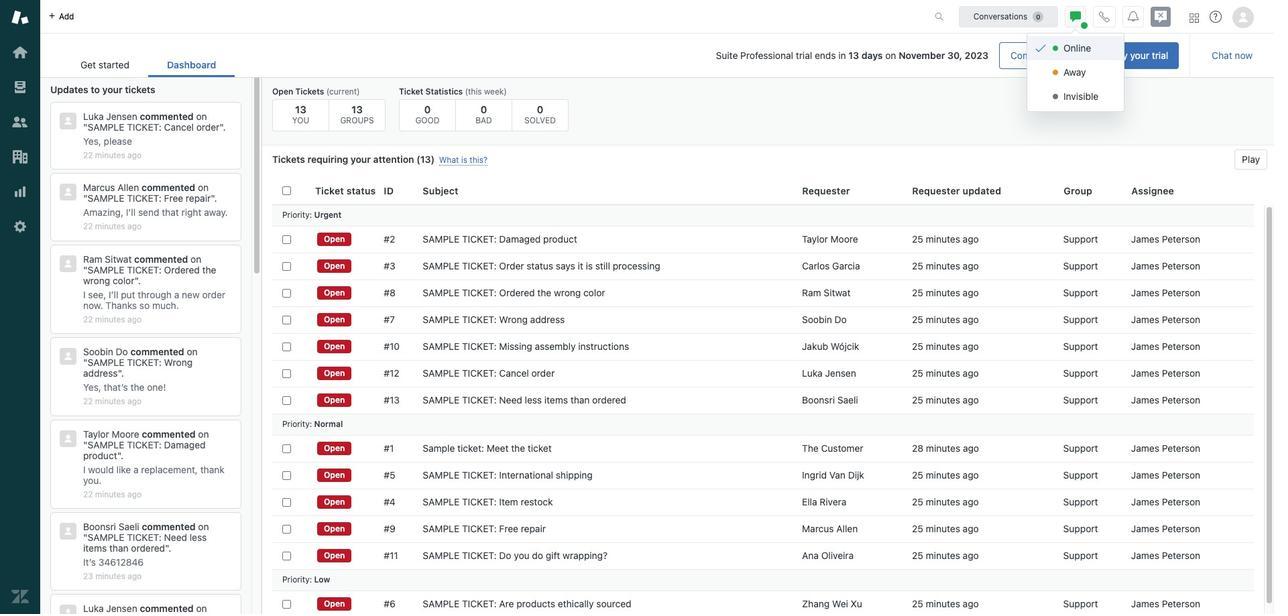Task type: locate. For each thing, give the bounding box(es) containing it.
11 james from the top
[[1132, 523, 1160, 535]]

minutes inside i would like a replacement, thank you. 22 minutes ago
[[95, 489, 125, 500]]

0 inside 0 bad
[[481, 103, 487, 115]]

ago inside yes, that's the one! 22 minutes ago
[[127, 397, 142, 407]]

0 horizontal spatial luka
[[83, 111, 104, 122]]

30,
[[948, 50, 963, 61]]

9 james peterson from the top
[[1132, 470, 1201, 481]]

items up ticket
[[545, 394, 568, 406]]

0 inside 0 solved
[[537, 103, 544, 115]]

wrong inside sample ticket: ordered the wrong color link
[[554, 287, 581, 299]]

than up 34612846
[[109, 543, 129, 554]]

ram for ram sitwat commented
[[83, 253, 102, 265]]

1 vertical spatial allen
[[837, 523, 858, 535]]

1 horizontal spatial boonsri
[[802, 394, 835, 406]]

commented for boonsri saeli commented
[[142, 521, 196, 533]]

buy
[[1112, 50, 1128, 61]]

need inside grid
[[499, 394, 522, 406]]

ticket: up sample ticket: ordered the wrong color link
[[462, 233, 497, 245]]

moore up the like
[[112, 428, 139, 440]]

sample ticket: ordered the wrong color up "through"
[[83, 264, 216, 286]]

12 support from the top
[[1064, 550, 1099, 561]]

minutes inside amazing, i'll send that right away. 22 minutes ago
[[95, 222, 125, 232]]

1 horizontal spatial sample ticket: ordered the wrong color
[[423, 287, 605, 299]]

1 vertical spatial status
[[527, 260, 553, 272]]

sample ticket: wrong address down sample ticket: ordered the wrong color link
[[423, 314, 565, 325]]

0 vertical spatial boonsri
[[802, 394, 835, 406]]

6 on " from the top
[[83, 521, 209, 543]]

soobin for soobin do commented
[[83, 346, 113, 358]]

ticket: up 'sample ticket: free repair'
[[462, 496, 497, 508]]

0 vertical spatial color
[[113, 275, 134, 286]]

25 minutes ago for jakub wójcik
[[912, 341, 979, 352]]

5 support from the top
[[1064, 341, 1099, 352]]

urgent
[[314, 210, 342, 220]]

12 james peterson from the top
[[1132, 550, 1201, 561]]

thanks
[[106, 300, 137, 311]]

section
[[246, 42, 1179, 69]]

james peterson for taylor moore
[[1132, 233, 1201, 245]]

do left you
[[499, 550, 512, 561]]

one!
[[147, 382, 166, 393]]

the left one!
[[131, 382, 145, 393]]

dashboard
[[167, 59, 216, 70]]

2 " from the top
[[83, 193, 88, 204]]

12 james from the top
[[1132, 550, 1160, 561]]

order inside grid
[[532, 368, 555, 379]]

1 vertical spatial repair
[[521, 523, 546, 535]]

a inside i see, i'll put through a new order now. thanks so much. 22 minutes ago
[[174, 289, 179, 300]]

0 vertical spatial allen
[[118, 182, 139, 193]]

requester up taylor moore
[[803, 185, 850, 196]]

0 horizontal spatial sample ticket: wrong address
[[83, 357, 193, 379]]

0 horizontal spatial ordered
[[164, 264, 200, 276]]

5 25 from the top
[[912, 341, 924, 352]]

sample ticket: order status says it is still processing link
[[423, 260, 661, 272]]

" for soobin do commented
[[83, 357, 88, 368]]

carlos
[[802, 260, 830, 272]]

on up thank
[[198, 428, 209, 440]]

1 horizontal spatial 0
[[481, 103, 487, 115]]

1 vertical spatial than
[[109, 543, 129, 554]]

saeli for boonsri saeli commented
[[119, 521, 139, 533]]

2 peterson from the top
[[1162, 260, 1201, 272]]

1 horizontal spatial product
[[543, 233, 577, 245]]

marcus inside grid
[[802, 523, 834, 535]]

status
[[347, 185, 376, 196], [527, 260, 553, 272]]

0 horizontal spatial ram
[[83, 253, 102, 265]]

0 vertical spatial soobin
[[802, 314, 832, 325]]

james peterson for the customer
[[1132, 443, 1201, 454]]

commented down i would like a replacement, thank you. 22 minutes ago
[[142, 521, 196, 533]]

wrong inside sample ticket: ordered the wrong color
[[83, 275, 110, 286]]

" up it's
[[83, 532, 88, 543]]

25 for jakub wójcik
[[912, 341, 924, 352]]

1 horizontal spatial do
[[499, 550, 512, 561]]

".
[[220, 121, 226, 133], [211, 193, 217, 204], [134, 275, 141, 286], [118, 368, 124, 379], [117, 450, 123, 461], [165, 543, 171, 554]]

1 vertical spatial ordered
[[499, 287, 535, 299]]

to
[[91, 84, 100, 95]]

zhang
[[802, 598, 830, 610]]

than
[[571, 394, 590, 406], [109, 543, 129, 554]]

yes, for yes, that's the one!
[[83, 382, 101, 393]]

ticket inside grid
[[315, 185, 344, 196]]

0 right 0 bad
[[537, 103, 544, 115]]

None checkbox
[[282, 262, 291, 271], [282, 342, 291, 351], [282, 369, 291, 378], [282, 396, 291, 405], [282, 444, 291, 453], [282, 471, 291, 480], [282, 600, 291, 609], [282, 262, 291, 271], [282, 342, 291, 351], [282, 369, 291, 378], [282, 396, 291, 405], [282, 444, 291, 453], [282, 471, 291, 480], [282, 600, 291, 609]]

(
[[417, 154, 420, 165]]

25 minutes ago for ana oliveira
[[912, 550, 979, 561]]

1 horizontal spatial need
[[499, 394, 522, 406]]

send
[[138, 207, 159, 218]]

3 james peterson from the top
[[1132, 287, 1201, 299]]

25 for ella rivera
[[912, 496, 924, 508]]

james for marcus allen
[[1132, 523, 1160, 535]]

yes, please 22 minutes ago
[[83, 136, 142, 160]]

priority for priority : normal
[[282, 419, 310, 430]]

2 horizontal spatial 0
[[537, 103, 544, 115]]

priority down the select all tickets option
[[282, 210, 310, 220]]

1 horizontal spatial taylor
[[802, 233, 828, 245]]

priority for priority : low
[[282, 575, 310, 585]]

0 inside "0 good"
[[424, 103, 431, 115]]

3 on " from the top
[[83, 253, 201, 276]]

10 james peterson from the top
[[1132, 496, 1201, 508]]

taylor for taylor moore
[[802, 233, 828, 245]]

yes, inside yes, please 22 minutes ago
[[83, 136, 101, 147]]

sample ticket: are products ethically sourced link
[[423, 598, 632, 610]]

i for i would like a replacement, thank you.
[[83, 464, 86, 475]]

on down thank
[[198, 521, 209, 533]]

Select All Tickets checkbox
[[282, 187, 291, 195]]

1 horizontal spatial status
[[527, 260, 553, 272]]

color inside grid
[[584, 287, 605, 299]]

sample ticket: damaged product inside grid
[[423, 233, 577, 245]]

commented up replacement,
[[142, 428, 196, 440]]

25 minutes ago for carlos garcia
[[912, 260, 979, 272]]

0 vertical spatial do
[[835, 314, 847, 325]]

1 horizontal spatial sample ticket: wrong address
[[423, 314, 565, 325]]

2 requester from the left
[[913, 185, 960, 196]]

yes, left please at the left top of the page
[[83, 136, 101, 147]]

25 minutes ago for boonsri saeli
[[912, 394, 979, 406]]

13 james from the top
[[1132, 598, 1160, 610]]

marcus for marcus allen commented
[[83, 182, 115, 193]]

conversations button
[[959, 6, 1059, 27]]

3 " from the top
[[83, 264, 88, 276]]

25 for carlos garcia
[[912, 260, 924, 272]]

minutes inside i see, i'll put through a new order now. thanks so much. 22 minutes ago
[[95, 314, 125, 325]]

requester for requester updated
[[913, 185, 960, 196]]

0 vertical spatial order
[[196, 121, 220, 133]]

saeli inside grid
[[838, 394, 858, 406]]

luka inside grid
[[802, 368, 823, 379]]

ticket: up sample ticket: cancel order
[[462, 341, 497, 352]]

0 vertical spatial saeli
[[838, 394, 858, 406]]

address up that's
[[83, 368, 118, 379]]

open for #11
[[324, 551, 345, 561]]

0 vertical spatial ram
[[83, 253, 102, 265]]

the down sample ticket: order status says it is still processing link
[[538, 287, 552, 299]]

0 horizontal spatial trial
[[796, 50, 813, 61]]

1 james from the top
[[1132, 233, 1160, 245]]

menu containing online
[[1027, 33, 1125, 112]]

order
[[499, 260, 524, 272]]

1 horizontal spatial color
[[584, 287, 605, 299]]

13 peterson from the top
[[1162, 598, 1201, 610]]

free up that
[[164, 193, 183, 204]]

on " down tickets on the left
[[83, 111, 207, 133]]

ago inside it's 34612846 23 minutes ago
[[128, 572, 142, 582]]

less inside sample ticket: need less items than ordered
[[190, 532, 207, 543]]

i see, i'll put through a new order now. thanks so much. 22 minutes ago
[[83, 289, 225, 325]]

#4
[[384, 496, 396, 508]]

product up would
[[83, 450, 117, 461]]

0 vertical spatial need
[[499, 394, 522, 406]]

1 horizontal spatial a
[[174, 289, 179, 300]]

marcus down ella rivera
[[802, 523, 834, 535]]

1 vertical spatial a
[[133, 464, 139, 475]]

main element
[[0, 0, 40, 614]]

you
[[514, 550, 530, 561]]

25 minutes ago for ella rivera
[[912, 496, 979, 508]]

organizations image
[[11, 148, 29, 166]]

0 vertical spatial sample ticket: need less items than ordered
[[423, 394, 626, 406]]

statistics
[[426, 87, 463, 97]]

25 for boonsri saeli
[[912, 394, 924, 406]]

do up "wójcik"
[[835, 314, 847, 325]]

peterson for ingrid van dijk
[[1162, 470, 1201, 481]]

sample inside sample ticket: wrong address
[[88, 357, 124, 368]]

need down sample ticket: cancel order link
[[499, 394, 522, 406]]

sample up see, at the left of page
[[88, 264, 124, 276]]

allen up 'send'
[[118, 182, 139, 193]]

1 horizontal spatial trial
[[1152, 50, 1169, 61]]

0 vertical spatial address
[[530, 314, 565, 325]]

1 horizontal spatial cancel
[[499, 368, 529, 379]]

on " for taylor moore
[[83, 428, 209, 451]]

1 0 from the left
[[424, 103, 431, 115]]

2 : from the top
[[310, 419, 312, 430]]

13 down the open tickets (current)
[[295, 103, 306, 115]]

product inside sample ticket: damaged product
[[83, 450, 117, 461]]

taylor for taylor moore commented
[[83, 428, 109, 440]]

1 vertical spatial less
[[190, 532, 207, 543]]

1 yes, from the top
[[83, 136, 101, 147]]

6 james peterson from the top
[[1132, 368, 1201, 379]]

ticket: up please at the left top of the page
[[127, 121, 162, 133]]

1 vertical spatial ticket
[[315, 185, 344, 196]]

your inside "button"
[[1131, 50, 1150, 61]]

luka for luka jensen commented
[[83, 111, 104, 122]]

2 trial from the left
[[1152, 50, 1169, 61]]

" for taylor moore commented
[[83, 439, 88, 451]]

sample ticket: wrong address inside grid
[[423, 314, 565, 325]]

ago inside amazing, i'll send that right away. 22 minutes ago
[[127, 222, 142, 232]]

tab list
[[62, 52, 235, 77]]

1 : from the top
[[310, 210, 312, 220]]

0 vertical spatial repair
[[186, 193, 211, 204]]

sitwat for ram sitwat
[[824, 287, 851, 299]]

9 james from the top
[[1132, 470, 1160, 481]]

0 horizontal spatial sample ticket: ordered the wrong color
[[83, 264, 216, 286]]

sample
[[423, 443, 455, 454]]

compare
[[1011, 50, 1050, 61]]

2 25 minutes ago from the top
[[912, 260, 979, 272]]

support for ingrid van dijk
[[1064, 470, 1099, 481]]

assignee
[[1132, 185, 1175, 196]]

sample ticket: wrong address link
[[423, 314, 565, 326]]

repair up right
[[186, 193, 211, 204]]

0 horizontal spatial saeli
[[119, 521, 139, 533]]

7 25 from the top
[[912, 394, 924, 406]]

1 james peterson from the top
[[1132, 233, 1201, 245]]

minutes inside yes, please 22 minutes ago
[[95, 150, 125, 160]]

". for ram sitwat commented
[[134, 275, 141, 286]]

priority
[[282, 210, 310, 220], [282, 419, 310, 430], [282, 575, 310, 585]]

sample ticket: order status says it is still processing
[[423, 260, 661, 272]]

2 yes, from the top
[[83, 382, 101, 393]]

2 priority from the top
[[282, 419, 310, 430]]

requester left 'updated'
[[913, 185, 960, 196]]

1 vertical spatial sitwat
[[824, 287, 851, 299]]

12 25 from the top
[[912, 598, 924, 610]]

commented up "through"
[[134, 253, 188, 265]]

free inside grid
[[499, 523, 519, 535]]

status left "says"
[[527, 260, 553, 272]]

0 horizontal spatial allen
[[118, 182, 139, 193]]

sample ticket: need less items than ordered inside grid
[[423, 394, 626, 406]]

1 vertical spatial marcus
[[802, 523, 834, 535]]

3 priority from the top
[[282, 575, 310, 585]]

22 down amazing,
[[83, 222, 93, 232]]

ticket up urgent on the left of page
[[315, 185, 344, 196]]

1 horizontal spatial items
[[545, 394, 568, 406]]

color inside sample ticket: ordered the wrong color
[[113, 275, 134, 286]]

suite professional trial ends in 13 days on november 30, 2023
[[716, 50, 989, 61]]

2 support from the top
[[1064, 260, 1099, 272]]

ram sitwat commented
[[83, 253, 188, 265]]

ticket: inside 'link'
[[462, 314, 497, 325]]

25 for ram sitwat
[[912, 287, 924, 299]]

6 25 minutes ago from the top
[[912, 368, 979, 379]]

0 vertical spatial your
[[1131, 50, 1150, 61]]

address
[[530, 314, 565, 325], [83, 368, 118, 379]]

7 25 minutes ago from the top
[[912, 394, 979, 406]]

3 : from the top
[[310, 575, 312, 585]]

1 horizontal spatial sample ticket: damaged product
[[423, 233, 577, 245]]

status left id
[[347, 185, 376, 196]]

international
[[499, 470, 553, 481]]

0 horizontal spatial taylor
[[83, 428, 109, 440]]

25 for zhang wei xu
[[912, 598, 924, 610]]

wrong down sample ticket: ordered the wrong color link
[[499, 314, 528, 325]]

8 25 minutes ago from the top
[[912, 470, 979, 481]]

ordered down order
[[499, 287, 535, 299]]

1 horizontal spatial wrong
[[554, 287, 581, 299]]

#13
[[384, 394, 400, 406]]

1 vertical spatial tickets
[[272, 154, 305, 165]]

1 vertical spatial soobin
[[83, 346, 113, 358]]

0 horizontal spatial sample ticket: need less items than ordered
[[83, 532, 207, 554]]

5 james peterson from the top
[[1132, 341, 1201, 352]]

4 " from the top
[[83, 357, 88, 368]]

sample right #3
[[423, 260, 460, 272]]

1 vertical spatial ordered
[[131, 543, 165, 554]]

4 on " from the top
[[83, 346, 198, 368]]

sitwat inside grid
[[824, 287, 851, 299]]

trial inside buy your trial "button"
[[1152, 50, 1169, 61]]

your right requiring
[[351, 154, 371, 165]]

james
[[1132, 233, 1160, 245], [1132, 260, 1160, 272], [1132, 287, 1160, 299], [1132, 314, 1160, 325], [1132, 341, 1160, 352], [1132, 368, 1160, 379], [1132, 394, 1160, 406], [1132, 443, 1160, 454], [1132, 470, 1160, 481], [1132, 496, 1160, 508], [1132, 523, 1160, 535], [1132, 550, 1160, 561], [1132, 598, 1160, 610]]

2 on " from the top
[[83, 182, 209, 204]]

3 25 from the top
[[912, 287, 924, 299]]

yes,
[[83, 136, 101, 147], [83, 382, 101, 393]]

support for the customer
[[1064, 443, 1099, 454]]

your right buy
[[1131, 50, 1150, 61]]

4 support from the top
[[1064, 314, 1099, 325]]

i'll left put
[[109, 289, 118, 300]]

marcus up amazing,
[[83, 182, 115, 193]]

sample ticket: cancel order ".
[[88, 121, 226, 133]]

ordered inside grid
[[592, 394, 626, 406]]

james peterson for carlos garcia
[[1132, 260, 1201, 272]]

22 up amazing,
[[83, 150, 93, 160]]

0 vertical spatial wrong
[[499, 314, 528, 325]]

1 vertical spatial need
[[164, 532, 187, 543]]

1 horizontal spatial i'll
[[126, 207, 136, 218]]

support for soobin do
[[1064, 314, 1099, 325]]

sample ticket: need less items than ordered up 34612846
[[83, 532, 207, 554]]

: left urgent on the left of page
[[310, 210, 312, 220]]

normal
[[314, 419, 343, 430]]

commented up one!
[[130, 346, 184, 358]]

it's 34612846 23 minutes ago
[[83, 557, 144, 582]]

commented down tickets on the left
[[140, 111, 194, 122]]

admin image
[[11, 218, 29, 235]]

sample ticket: are products ethically sourced
[[423, 598, 632, 610]]

3 25 minutes ago from the top
[[912, 287, 979, 299]]

repair
[[186, 193, 211, 204], [521, 523, 546, 535]]

like
[[116, 464, 131, 475]]

sample inside sample ticket: damaged product
[[88, 439, 124, 451]]

3 peterson from the top
[[1162, 287, 1201, 299]]

0 horizontal spatial color
[[113, 275, 134, 286]]

damaged inside grid
[[499, 233, 541, 245]]

1 vertical spatial is
[[586, 260, 593, 272]]

soobin up that's
[[83, 346, 113, 358]]

1 vertical spatial product
[[83, 450, 117, 461]]

2 i from the top
[[83, 464, 86, 475]]

10 james from the top
[[1132, 496, 1160, 508]]

1 horizontal spatial ordered
[[592, 394, 626, 406]]

items
[[545, 394, 568, 406], [83, 543, 107, 554]]

sitwat for ram sitwat commented
[[105, 253, 132, 265]]

need down i would like a replacement, thank you. 22 minutes ago
[[164, 532, 187, 543]]

4 25 from the top
[[912, 314, 924, 325]]

13
[[849, 50, 859, 61], [295, 103, 306, 115], [352, 103, 363, 115], [420, 154, 431, 165]]

cancel inside grid
[[499, 368, 529, 379]]

1 i from the top
[[83, 289, 86, 300]]

sample right #7
[[423, 314, 460, 325]]

open for #3
[[324, 261, 345, 271]]

updates
[[50, 84, 88, 95]]

0 vertical spatial marcus
[[83, 182, 115, 193]]

address up assembly
[[530, 314, 565, 325]]

8 peterson from the top
[[1162, 443, 1201, 454]]

sample ticket: free repair link
[[423, 523, 546, 535]]

3 22 from the top
[[83, 314, 93, 325]]

0 horizontal spatial need
[[164, 532, 187, 543]]

25 for taylor moore
[[912, 233, 924, 245]]

5 22 from the top
[[83, 489, 93, 500]]

items up it's
[[83, 543, 107, 554]]

sample down subject on the top of page
[[423, 233, 460, 245]]

1 vertical spatial cancel
[[499, 368, 529, 379]]

5 peterson from the top
[[1162, 341, 1201, 352]]

ago inside i see, i'll put through a new order now. thanks so much. 22 minutes ago
[[127, 314, 142, 325]]

peterson for taylor moore
[[1162, 233, 1201, 245]]

do
[[532, 550, 543, 561]]

25 for ingrid van dijk
[[912, 470, 924, 481]]

1 25 from the top
[[912, 233, 924, 245]]

0 horizontal spatial boonsri
[[83, 521, 116, 533]]

on " for marcus allen
[[83, 182, 209, 204]]

boonsri inside grid
[[802, 394, 835, 406]]

i for i see, i'll put through a new order now. thanks so much.
[[83, 289, 86, 300]]

1 horizontal spatial soobin
[[802, 314, 832, 325]]

commented for taylor moore commented
[[142, 428, 196, 440]]

9 25 from the top
[[912, 496, 924, 508]]

damaged
[[499, 233, 541, 245], [164, 439, 206, 451]]

free for sample ticket: free repair ".
[[164, 193, 183, 204]]

22 inside yes, that's the one! 22 minutes ago
[[83, 397, 93, 407]]

3 0 from the left
[[537, 103, 544, 115]]

damaged up order
[[499, 233, 541, 245]]

peterson for ram sitwat
[[1162, 287, 1201, 299]]

zhang wei xu
[[802, 598, 863, 610]]

sample ticket: wrong address up one!
[[83, 357, 193, 379]]

reporting image
[[11, 183, 29, 201]]

25 minutes ago for soobin do
[[912, 314, 979, 325]]

25 for soobin do
[[912, 314, 924, 325]]

restock
[[521, 496, 553, 508]]

1 horizontal spatial saeli
[[838, 394, 858, 406]]

customers image
[[11, 113, 29, 131]]

grid
[[262, 178, 1275, 614]]

1 25 minutes ago from the top
[[912, 233, 979, 245]]

2 0 from the left
[[481, 103, 487, 115]]

2 james peterson from the top
[[1132, 260, 1201, 272]]

0 for 0 bad
[[481, 103, 487, 115]]

free down item
[[499, 523, 519, 535]]

sample ticket: item restock
[[423, 496, 553, 508]]

1 vertical spatial sample ticket: ordered the wrong color
[[423, 287, 605, 299]]

9 25 minutes ago from the top
[[912, 496, 979, 508]]

i'll inside i see, i'll put through a new order now. thanks so much. 22 minutes ago
[[109, 289, 118, 300]]

on " for ram sitwat
[[83, 253, 201, 276]]

sample up 34612846
[[88, 532, 124, 543]]

11 peterson from the top
[[1162, 523, 1201, 535]]

taylor moore commented
[[83, 428, 196, 440]]

1 trial from the left
[[796, 50, 813, 61]]

yes, for yes, please
[[83, 136, 101, 147]]

1 vertical spatial sample ticket: wrong address
[[83, 357, 193, 379]]

1 peterson from the top
[[1162, 233, 1201, 245]]

address inside 'link'
[[530, 314, 565, 325]]

menu
[[1027, 33, 1125, 112]]

on for sample ticket: need less items than ordered
[[198, 521, 209, 533]]

0 solved
[[525, 103, 556, 125]]

support for luka jensen
[[1064, 368, 1099, 379]]

i left would
[[83, 464, 86, 475]]

:
[[310, 210, 312, 220], [310, 419, 312, 430], [310, 575, 312, 585]]

4 25 minutes ago from the top
[[912, 314, 979, 325]]

item
[[499, 496, 518, 508]]

products
[[517, 598, 555, 610]]

". for soobin do commented
[[118, 368, 124, 379]]

10 25 from the top
[[912, 523, 924, 535]]

1 vertical spatial damaged
[[164, 439, 206, 451]]

#12
[[384, 368, 400, 379]]

2 22 from the top
[[83, 222, 93, 232]]

0 horizontal spatial damaged
[[164, 439, 206, 451]]

22 inside yes, please 22 minutes ago
[[83, 150, 93, 160]]

6 " from the top
[[83, 532, 88, 543]]

sample up that's
[[88, 357, 124, 368]]

11 25 from the top
[[912, 550, 924, 561]]

1 priority from the top
[[282, 210, 310, 220]]

sample ticket: international shipping
[[423, 470, 593, 481]]

0 horizontal spatial marcus
[[83, 182, 115, 193]]

1 horizontal spatial ram
[[802, 287, 822, 299]]

4 james from the top
[[1132, 314, 1160, 325]]

1 horizontal spatial free
[[499, 523, 519, 535]]

on for sample ticket: ordered the wrong color
[[191, 253, 201, 265]]

sample ticket: need less items than ordered
[[423, 394, 626, 406], [83, 532, 207, 554]]

)
[[431, 154, 435, 165]]

i'll inside amazing, i'll send that right away. 22 minutes ago
[[126, 207, 136, 218]]

1 horizontal spatial than
[[571, 394, 590, 406]]

ordered down instructions
[[592, 394, 626, 406]]

6 peterson from the top
[[1162, 368, 1201, 379]]

: for urgent
[[310, 210, 312, 220]]

" up now.
[[83, 264, 88, 276]]

0 good
[[416, 103, 440, 125]]

4 james peterson from the top
[[1132, 314, 1201, 325]]

ordered up new
[[164, 264, 200, 276]]

i inside i see, i'll put through a new order now. thanks so much. 22 minutes ago
[[83, 289, 86, 300]]

1 on " from the top
[[83, 111, 207, 133]]

0 horizontal spatial cancel
[[164, 121, 194, 133]]

2 james from the top
[[1132, 260, 1160, 272]]

the down away.
[[202, 264, 216, 276]]

sitwat
[[105, 253, 132, 265], [824, 287, 851, 299]]

jensen inside grid
[[825, 368, 856, 379]]

yes, inside yes, that's the one! 22 minutes ago
[[83, 382, 101, 393]]

#10
[[384, 341, 400, 352]]

ethically
[[558, 598, 594, 610]]

allen for marcus allen
[[837, 523, 858, 535]]

ordered inside sample ticket: ordered the wrong color link
[[499, 287, 535, 299]]

8 25 from the top
[[912, 470, 924, 481]]

11 25 minutes ago from the top
[[912, 550, 979, 561]]

jensen for luka jensen
[[825, 368, 856, 379]]

than down instructions
[[571, 394, 590, 406]]

cancel for sample ticket: cancel order
[[499, 368, 529, 379]]

11 support from the top
[[1064, 523, 1099, 535]]

1 vertical spatial i
[[83, 464, 86, 475]]

your right to
[[102, 84, 123, 95]]

it's
[[83, 557, 96, 568]]

tab list containing get started
[[62, 52, 235, 77]]

10 peterson from the top
[[1162, 496, 1201, 508]]

8 james peterson from the top
[[1132, 443, 1201, 454]]

1 vertical spatial wrong
[[164, 357, 193, 368]]

repair down "restock"
[[521, 523, 546, 535]]

open for #8
[[324, 288, 345, 298]]

do for soobin do commented
[[116, 346, 128, 358]]

: left normal
[[310, 419, 312, 430]]

play
[[1242, 154, 1260, 165]]

support for ana oliveira
[[1064, 550, 1099, 561]]

November 30, 2023 text field
[[899, 50, 989, 61]]

5 " from the top
[[83, 439, 88, 451]]

sample ticket: wrong address
[[423, 314, 565, 325], [83, 357, 193, 379]]

do up that's
[[116, 346, 128, 358]]

0 horizontal spatial wrong
[[83, 275, 110, 286]]

1 22 from the top
[[83, 150, 93, 160]]

ram inside grid
[[802, 287, 822, 299]]

on down dashboard on the top left of page
[[196, 111, 207, 122]]

1 vertical spatial ram
[[802, 287, 822, 299]]

ticket
[[399, 87, 424, 97], [315, 185, 344, 196]]

8 james from the top
[[1132, 443, 1160, 454]]

1 horizontal spatial address
[[530, 314, 565, 325]]

boonsri down luka jensen
[[802, 394, 835, 406]]

ago inside i would like a replacement, thank you. 22 minutes ago
[[127, 489, 142, 500]]

order down dashboard on the top left of page
[[196, 121, 220, 133]]

taylor moore
[[802, 233, 858, 245]]

jensen down "wójcik"
[[825, 368, 856, 379]]

sample ticket: need less items than ordered down sample ticket: cancel order link
[[423, 394, 626, 406]]

i inside i would like a replacement, thank you. 22 minutes ago
[[83, 464, 86, 475]]

saeli
[[838, 394, 858, 406], [119, 521, 139, 533]]

on for sample ticket: damaged product
[[198, 428, 209, 440]]

tickets
[[296, 87, 324, 97], [272, 154, 305, 165]]

7 james peterson from the top
[[1132, 394, 1201, 406]]

2 vertical spatial priority
[[282, 575, 310, 585]]

james for boonsri saeli
[[1132, 394, 1160, 406]]

peterson for zhang wei xu
[[1162, 598, 1201, 610]]

items inside grid
[[545, 394, 568, 406]]

1 vertical spatial saeli
[[119, 521, 139, 533]]

1 horizontal spatial ordered
[[499, 287, 535, 299]]

sample ticket: do you do gift wrapping?
[[423, 550, 608, 561]]

product up "says"
[[543, 233, 577, 245]]

sample right #9
[[423, 523, 460, 535]]

7 peterson from the top
[[1162, 394, 1201, 406]]

0 vertical spatial sitwat
[[105, 253, 132, 265]]

1 horizontal spatial repair
[[521, 523, 546, 535]]

support for carlos garcia
[[1064, 260, 1099, 272]]

6 25 from the top
[[912, 368, 924, 379]]

repair inside grid
[[521, 523, 546, 535]]

12 25 minutes ago from the top
[[912, 598, 979, 610]]

12 peterson from the top
[[1162, 550, 1201, 561]]

13 support from the top
[[1064, 598, 1099, 610]]

5 on " from the top
[[83, 428, 209, 451]]

1 horizontal spatial your
[[351, 154, 371, 165]]

: left low
[[310, 575, 312, 585]]

6 james from the top
[[1132, 368, 1160, 379]]

than inside sample ticket: need less items than ordered
[[109, 543, 129, 554]]

peterson for luka jensen
[[1162, 368, 1201, 379]]

0 vertical spatial sample ticket: wrong address
[[423, 314, 565, 325]]

ram down "carlos"
[[802, 287, 822, 299]]

taylor inside grid
[[802, 233, 828, 245]]

2 horizontal spatial your
[[1131, 50, 1150, 61]]

11 james peterson from the top
[[1132, 523, 1201, 535]]

color down "still"
[[584, 287, 605, 299]]

1 vertical spatial color
[[584, 287, 605, 299]]

0 vertical spatial yes,
[[83, 136, 101, 147]]

0 vertical spatial damaged
[[499, 233, 541, 245]]

9 support from the top
[[1064, 470, 1099, 481]]

5 25 minutes ago from the top
[[912, 341, 979, 352]]

4 peterson from the top
[[1162, 314, 1201, 325]]

0 horizontal spatial requester
[[803, 185, 850, 196]]

jensen
[[106, 111, 137, 122], [825, 368, 856, 379]]

sample ticket: missing assembly instructions link
[[423, 341, 629, 353]]

grid containing ticket status
[[262, 178, 1275, 614]]

cancel for sample ticket: cancel order ".
[[164, 121, 194, 133]]

support for ram sitwat
[[1064, 287, 1099, 299]]

25 minutes ago for ingrid van dijk
[[912, 470, 979, 481]]

i left see, at the left of page
[[83, 289, 86, 300]]

sample up would
[[88, 439, 124, 451]]

0 vertical spatial free
[[164, 193, 183, 204]]

10 25 minutes ago from the top
[[912, 523, 979, 535]]

than inside grid
[[571, 394, 590, 406]]

sitwat up put
[[105, 253, 132, 265]]

taylor up "carlos"
[[802, 233, 828, 245]]

9 peterson from the top
[[1162, 470, 1201, 481]]

soobin inside grid
[[802, 314, 832, 325]]

2 vertical spatial do
[[499, 550, 512, 561]]

22 up the taylor moore commented
[[83, 397, 93, 407]]

boonsri
[[802, 394, 835, 406], [83, 521, 116, 533]]

still
[[596, 260, 610, 272]]

soobin up jakub
[[802, 314, 832, 325]]

allen inside grid
[[837, 523, 858, 535]]

7 james from the top
[[1132, 394, 1160, 406]]

0 bad
[[476, 103, 492, 125]]

commented for ram sitwat commented
[[134, 253, 188, 265]]

free
[[164, 193, 183, 204], [499, 523, 519, 535]]

wójcik
[[831, 341, 860, 352]]

soobin do
[[802, 314, 847, 325]]

6 support from the top
[[1064, 368, 1099, 379]]

1 requester from the left
[[803, 185, 850, 196]]

1 vertical spatial yes,
[[83, 382, 101, 393]]

moore inside grid
[[831, 233, 858, 245]]

1 vertical spatial do
[[116, 346, 128, 358]]

on " up 34612846
[[83, 521, 209, 543]]

0 vertical spatial wrong
[[83, 275, 110, 286]]

None checkbox
[[282, 235, 291, 244], [282, 289, 291, 298], [282, 316, 291, 324], [282, 498, 291, 507], [282, 525, 291, 534], [282, 552, 291, 560], [282, 235, 291, 244], [282, 289, 291, 298], [282, 316, 291, 324], [282, 498, 291, 507], [282, 525, 291, 534], [282, 552, 291, 560]]

2 vertical spatial order
[[532, 368, 555, 379]]

8 support from the top
[[1064, 443, 1099, 454]]

new
[[182, 289, 200, 300]]



Task type: describe. For each thing, give the bounding box(es) containing it.
zendesk products image
[[1190, 13, 1199, 22]]

james for the customer
[[1132, 443, 1160, 454]]

28
[[912, 443, 924, 454]]

saeli for boonsri saeli
[[838, 394, 858, 406]]

: for normal
[[310, 419, 312, 430]]

13 left 'what'
[[420, 154, 431, 165]]

jakub
[[802, 341, 828, 352]]

13 inside the 13 groups
[[352, 103, 363, 115]]

" for boonsri saeli commented
[[83, 532, 88, 543]]

ticket: down sample ticket: meet the ticket link
[[462, 470, 497, 481]]

priority : low
[[282, 575, 330, 585]]

23
[[83, 572, 93, 582]]

away
[[1064, 66, 1086, 78]]

ticket: down sample ticket: item restock link
[[462, 523, 497, 535]]

ella rivera
[[802, 496, 847, 508]]

sample ticket: damaged product link
[[423, 233, 577, 246]]

sample inside 'link'
[[423, 314, 460, 325]]

now.
[[83, 300, 103, 311]]

sample ticket: item restock link
[[423, 496, 553, 508]]

see,
[[88, 289, 106, 300]]

plans
[[1053, 50, 1076, 61]]

product inside grid
[[543, 233, 577, 245]]

james for taylor moore
[[1132, 233, 1160, 245]]

compare plans button
[[1000, 42, 1088, 69]]

you
[[292, 115, 309, 125]]

online menu item
[[1028, 36, 1124, 60]]

section containing suite professional trial ends in
[[246, 42, 1179, 69]]

james peterson for ingrid van dijk
[[1132, 470, 1201, 481]]

on for sample ticket: cancel order
[[196, 111, 207, 122]]

requester updated
[[913, 185, 1002, 196]]

james for ingrid van dijk
[[1132, 470, 1160, 481]]

customer
[[821, 443, 864, 454]]

peterson for the customer
[[1162, 443, 1201, 454]]

tickets
[[125, 84, 155, 95]]

get started tab
[[62, 52, 148, 77]]

thank
[[200, 464, 225, 475]]

0 horizontal spatial ordered
[[131, 543, 165, 554]]

22 inside i would like a replacement, thank you. 22 minutes ago
[[83, 489, 93, 500]]

13 groups
[[340, 103, 374, 125]]

peterson for carlos garcia
[[1162, 260, 1201, 272]]

peterson for ana oliveira
[[1162, 550, 1201, 561]]

chat now button
[[1202, 42, 1264, 69]]

sample down sample on the left
[[423, 470, 460, 481]]

views image
[[11, 78, 29, 96]]

minutes inside it's 34612846 23 minutes ago
[[95, 572, 125, 582]]

carlos garcia
[[802, 260, 860, 272]]

processing
[[613, 260, 661, 272]]

right
[[181, 207, 202, 218]]

sample right #8
[[423, 287, 460, 299]]

sample up sample on the left
[[423, 394, 460, 406]]

now
[[1235, 50, 1253, 61]]

open for #6
[[324, 599, 345, 609]]

this?
[[470, 155, 488, 165]]

trial for professional
[[796, 50, 813, 61]]

james for zhang wei xu
[[1132, 598, 1160, 610]]

replacement,
[[141, 464, 198, 475]]

". for taylor moore commented
[[117, 450, 123, 461]]

ticket
[[528, 443, 552, 454]]

boonsri for boonsri saeli commented
[[83, 521, 116, 533]]

#9
[[384, 523, 396, 535]]

0 vertical spatial sample ticket: ordered the wrong color
[[83, 264, 216, 286]]

ticket: up 'send'
[[127, 193, 162, 204]]

repair for sample ticket: free repair ".
[[186, 193, 211, 204]]

put
[[121, 289, 135, 300]]

open for #5
[[324, 470, 345, 480]]

ticket: up 34612846
[[127, 532, 162, 543]]

#7
[[384, 314, 395, 325]]

get help image
[[1210, 11, 1222, 23]]

ticket: up one!
[[127, 357, 162, 368]]

james for soobin do
[[1132, 314, 1160, 325]]

ticket statistics (this week)
[[399, 87, 507, 97]]

sample right #11
[[423, 550, 460, 561]]

order for sample ticket: cancel order
[[532, 368, 555, 379]]

sample up amazing,
[[88, 193, 124, 204]]

on right the days
[[886, 50, 897, 61]]

sample right the #10
[[423, 341, 460, 352]]

sample inside sample ticket: ordered the wrong color
[[88, 264, 124, 276]]

button displays agent's chat status as online. image
[[1071, 11, 1081, 22]]

on for sample ticket: free repair
[[198, 182, 209, 193]]

zendesk image
[[11, 588, 29, 606]]

1 vertical spatial sample ticket: damaged product
[[83, 439, 206, 461]]

get started image
[[11, 44, 29, 61]]

james for ella rivera
[[1132, 496, 1160, 508]]

it
[[578, 260, 583, 272]]

priority : urgent
[[282, 210, 342, 220]]

amazing, i'll send that right away. 22 minutes ago
[[83, 207, 228, 232]]

van
[[830, 470, 846, 481]]

instructions
[[578, 341, 629, 352]]

" for marcus allen commented
[[83, 193, 88, 204]]

ana
[[802, 550, 819, 561]]

the right meet
[[511, 443, 525, 454]]

support for zhang wei xu
[[1064, 598, 1099, 610]]

22 inside i see, i'll put through a new order now. thanks so much. 22 minutes ago
[[83, 314, 93, 325]]

damaged inside sample ticket: damaged product
[[164, 439, 206, 451]]

so
[[139, 300, 150, 311]]

priority for priority : urgent
[[282, 210, 310, 220]]

open for #12
[[324, 368, 345, 378]]

25 minutes ago for luka jensen
[[912, 368, 979, 379]]

sample up please at the left top of the page
[[88, 121, 124, 133]]

1 vertical spatial address
[[83, 368, 118, 379]]

james peterson for marcus allen
[[1132, 523, 1201, 535]]

the inside yes, that's the one! 22 minutes ago
[[131, 382, 145, 393]]

less inside grid
[[525, 394, 542, 406]]

sample right #12
[[423, 368, 460, 379]]

zendesk support image
[[11, 9, 29, 26]]

1 vertical spatial sample ticket: need less items than ordered
[[83, 532, 207, 554]]

james for ana oliveira
[[1132, 550, 1160, 561]]

ticket:
[[458, 443, 484, 454]]

id
[[384, 185, 394, 196]]

peterson for ella rivera
[[1162, 496, 1201, 508]]

a inside i would like a replacement, thank you. 22 minutes ago
[[133, 464, 139, 475]]

25 minutes ago for ram sitwat
[[912, 287, 979, 299]]

" for luka jensen commented
[[83, 121, 88, 133]]

get started
[[80, 59, 129, 70]]

zendesk chat image
[[1151, 7, 1171, 27]]

wrong inside sample ticket: wrong address 'link'
[[499, 314, 528, 325]]

open for #7
[[324, 315, 345, 325]]

the customer
[[802, 443, 864, 454]]

is inside grid
[[586, 260, 593, 272]]

moore for taylor moore
[[831, 233, 858, 245]]

add button
[[40, 0, 82, 33]]

". for boonsri saeli commented
[[165, 543, 171, 554]]

xu
[[851, 598, 863, 610]]

" for ram sitwat commented
[[83, 264, 88, 276]]

22 inside amazing, i'll send that right away. 22 minutes ago
[[83, 222, 93, 232]]

0 for 0 good
[[424, 103, 431, 115]]

ram for ram sitwat
[[802, 287, 822, 299]]

13 inside 'section'
[[849, 50, 859, 61]]

minutes inside yes, that's the one! 22 minutes ago
[[95, 397, 125, 407]]

1 vertical spatial items
[[83, 543, 107, 554]]

sample ticket: cancel order
[[423, 368, 555, 379]]

0 vertical spatial status
[[347, 185, 376, 196]]

ticket: left order
[[462, 260, 497, 272]]

: for low
[[310, 575, 312, 585]]

peterson for marcus allen
[[1162, 523, 1201, 535]]

ago inside yes, please 22 minutes ago
[[127, 150, 142, 160]]

luka jensen commented
[[83, 111, 194, 122]]

suite
[[716, 50, 738, 61]]

25 for marcus allen
[[912, 523, 924, 535]]

sample right the #6
[[423, 598, 460, 610]]

much.
[[152, 300, 179, 311]]

invisible
[[1064, 91, 1099, 102]]

james peterson for ella rivera
[[1132, 496, 1201, 508]]

james peterson for ana oliveira
[[1132, 550, 1201, 561]]

yes, that's the one! 22 minutes ago
[[83, 382, 166, 407]]

0 vertical spatial ordered
[[164, 264, 200, 276]]

allen for marcus allen commented
[[118, 182, 139, 193]]

#3
[[384, 260, 396, 272]]

ticket: down sample ticket: cancel order link
[[462, 394, 497, 406]]

that's
[[104, 382, 128, 393]]

25 minutes ago for zhang wei xu
[[912, 598, 979, 610]]

soobin for soobin do
[[802, 314, 832, 325]]

boonsri for boonsri saeli
[[802, 394, 835, 406]]

marcus for marcus allen
[[802, 523, 834, 535]]

commented for marcus allen commented
[[142, 182, 195, 193]]

2023
[[965, 50, 989, 61]]

you.
[[83, 475, 102, 486]]

wei
[[833, 598, 849, 610]]

assembly
[[535, 341, 576, 352]]

luka for luka jensen
[[802, 368, 823, 379]]

james for carlos garcia
[[1132, 260, 1160, 272]]

jensen for luka jensen commented
[[106, 111, 137, 122]]

34612846
[[99, 557, 144, 568]]

do for soobin do
[[835, 314, 847, 325]]

0 vertical spatial tickets
[[296, 87, 324, 97]]

ticket: up sample ticket: need less items than ordered link
[[462, 368, 497, 379]]

support for boonsri saeli
[[1064, 394, 1099, 406]]

on " for luka jensen
[[83, 111, 207, 133]]

jakub wójcik
[[802, 341, 860, 352]]

25 minutes ago for taylor moore
[[912, 233, 979, 245]]

november
[[899, 50, 946, 61]]

add
[[59, 11, 74, 21]]

would
[[88, 464, 114, 475]]

ram sitwat
[[802, 287, 851, 299]]

wrapping?
[[563, 550, 608, 561]]

sample ticket: ordered the wrong color inside grid
[[423, 287, 605, 299]]

13 you
[[292, 103, 309, 125]]

conversations
[[974, 11, 1028, 21]]

sample ticket: free repair
[[423, 523, 546, 535]]

ticket for ticket statistics (this week)
[[399, 87, 424, 97]]

open for #1
[[324, 443, 345, 453]]

play button
[[1235, 150, 1268, 170]]

ingrid van dijk
[[802, 470, 865, 481]]

on " for soobin do
[[83, 346, 198, 368]]

13 inside "13 you"
[[295, 103, 306, 115]]

get
[[80, 59, 96, 70]]

ticket: up "through"
[[127, 264, 162, 276]]

open for #10
[[324, 341, 345, 352]]

peterson for jakub wójcik
[[1162, 341, 1201, 352]]

0 horizontal spatial wrong
[[164, 357, 193, 368]]

open tickets (current)
[[272, 87, 360, 97]]

sample ticket: ordered the wrong color link
[[423, 287, 605, 299]]

ticket: left are
[[462, 598, 497, 610]]

order inside i see, i'll put through a new order now. thanks so much. 22 minutes ago
[[202, 289, 225, 300]]

ticket status
[[315, 185, 376, 196]]

is inside tickets requiring your attention ( 13 ) what is this?
[[461, 155, 468, 165]]

#1
[[384, 443, 394, 454]]

james peterson for jakub wójcik
[[1132, 341, 1201, 352]]

tickets requiring your attention ( 13 ) what is this?
[[272, 154, 488, 165]]

28 minutes ago
[[912, 443, 979, 454]]

bad
[[476, 115, 492, 125]]

ticket: down sample ticket: free repair link
[[462, 550, 497, 561]]

support for taylor moore
[[1064, 233, 1099, 245]]

#5
[[384, 470, 396, 481]]

ticket: up the like
[[127, 439, 162, 451]]

attention
[[373, 154, 414, 165]]

ticket: up sample ticket: wrong address 'link'
[[462, 287, 497, 299]]

your for tickets requiring your attention ( 13 ) what is this?
[[351, 154, 371, 165]]

james for jakub wójcik
[[1132, 341, 1160, 352]]

sample up 'sample ticket: free repair'
[[423, 496, 460, 508]]

james for luka jensen
[[1132, 368, 1160, 379]]

low
[[314, 575, 330, 585]]

james peterson for luka jensen
[[1132, 368, 1201, 379]]

notifications image
[[1128, 11, 1139, 22]]



Task type: vqa. For each thing, say whether or not it's contained in the screenshot.


